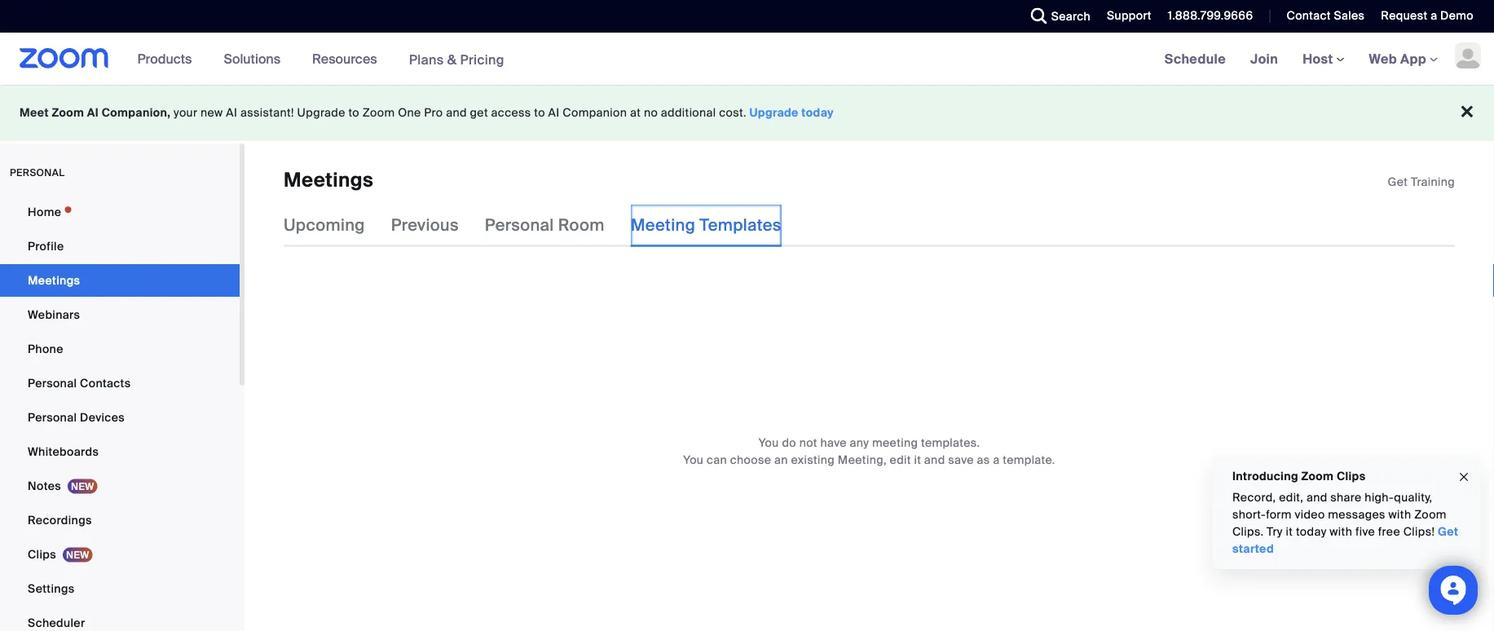 Task type: locate. For each thing, give the bounding box(es) containing it.
recordings link
[[0, 504, 240, 537]]

and inside you do not have any meeting templates. you can choose an existing meeting, edit it and save as a template.
[[925, 452, 946, 467]]

1.888.799.9666 button
[[1156, 0, 1258, 33], [1168, 8, 1254, 23]]

1 vertical spatial a
[[993, 452, 1000, 467]]

profile picture image
[[1456, 42, 1482, 68]]

you left can
[[684, 452, 704, 467]]

five
[[1356, 524, 1376, 539]]

2 vertical spatial personal
[[28, 410, 77, 425]]

1 horizontal spatial it
[[1286, 524, 1293, 539]]

1 vertical spatial get
[[1438, 524, 1459, 539]]

meetings up webinars
[[28, 273, 80, 288]]

clips up settings
[[28, 547, 56, 562]]

resources button
[[312, 33, 385, 85]]

personal inside tabs of meeting tab list
[[485, 215, 554, 236]]

meetings up upcoming
[[284, 168, 374, 193]]

it right try
[[1286, 524, 1293, 539]]

clips.
[[1233, 524, 1264, 539]]

0 horizontal spatial get
[[1388, 174, 1409, 189]]

personal room
[[485, 215, 605, 236]]

clips
[[1337, 468, 1366, 484], [28, 547, 56, 562]]

ai
[[87, 105, 99, 120], [226, 105, 237, 120], [548, 105, 560, 120]]

whiteboards link
[[0, 435, 240, 468]]

started
[[1233, 541, 1275, 557]]

have
[[821, 435, 847, 450]]

get started link
[[1233, 524, 1459, 557]]

2 ai from the left
[[226, 105, 237, 120]]

clips up share
[[1337, 468, 1366, 484]]

0 vertical spatial you
[[759, 435, 779, 450]]

you left do
[[759, 435, 779, 450]]

quality,
[[1395, 490, 1433, 505]]

1.888.799.9666 button up schedule
[[1156, 0, 1258, 33]]

today inside record, edit, and share high-quality, short-form video messages with zoom clips. try it today with five free clips!
[[1297, 524, 1327, 539]]

notes link
[[0, 470, 240, 502]]

clips!
[[1404, 524, 1435, 539]]

app
[[1401, 50, 1427, 67]]

0 horizontal spatial ai
[[87, 105, 99, 120]]

phone
[[28, 341, 63, 356]]

0 horizontal spatial a
[[993, 452, 1000, 467]]

0 horizontal spatial it
[[914, 452, 922, 467]]

plans & pricing link
[[409, 51, 505, 68], [409, 51, 505, 68]]

plans & pricing
[[409, 51, 505, 68]]

personal inside 'personal devices' link
[[28, 410, 77, 425]]

2 upgrade from the left
[[750, 105, 799, 120]]

product information navigation
[[125, 33, 517, 86]]

schedule link
[[1153, 33, 1239, 85]]

personal for personal room
[[485, 215, 554, 236]]

1 horizontal spatial today
[[1297, 524, 1327, 539]]

0 horizontal spatial meetings
[[28, 273, 80, 288]]

and left get
[[446, 105, 467, 120]]

web
[[1370, 50, 1398, 67]]

zoom logo image
[[20, 48, 109, 68]]

1 vertical spatial you
[[684, 452, 704, 467]]

meeting
[[631, 215, 696, 236]]

it for edit
[[914, 452, 922, 467]]

at
[[630, 105, 641, 120]]

and
[[446, 105, 467, 120], [925, 452, 946, 467], [1307, 490, 1328, 505]]

a left demo
[[1431, 8, 1438, 23]]

ai right the new
[[226, 105, 237, 120]]

1 vertical spatial personal
[[28, 376, 77, 391]]

video
[[1295, 507, 1326, 522]]

1 horizontal spatial with
[[1389, 507, 1412, 522]]

1 horizontal spatial clips
[[1337, 468, 1366, 484]]

upgrade
[[297, 105, 346, 120], [750, 105, 799, 120]]

0 vertical spatial a
[[1431, 8, 1438, 23]]

1 vertical spatial today
[[1297, 524, 1327, 539]]

ai left companion,
[[87, 105, 99, 120]]

1 vertical spatial with
[[1330, 524, 1353, 539]]

0 horizontal spatial upgrade
[[297, 105, 346, 120]]

and up video
[[1307, 490, 1328, 505]]

get started
[[1233, 524, 1459, 557]]

solutions
[[224, 50, 281, 67]]

zoom left one
[[363, 105, 395, 120]]

search button
[[1019, 0, 1095, 33]]

personal inside personal contacts link
[[28, 376, 77, 391]]

it right edit
[[914, 452, 922, 467]]

contact sales link
[[1275, 0, 1369, 33], [1287, 8, 1365, 23]]

and down templates.
[[925, 452, 946, 467]]

personal down the phone
[[28, 376, 77, 391]]

personal contacts
[[28, 376, 131, 391]]

an
[[775, 452, 788, 467]]

one
[[398, 105, 421, 120]]

0 horizontal spatial and
[[446, 105, 467, 120]]

to right access
[[534, 105, 545, 120]]

no
[[644, 105, 658, 120]]

profile
[[28, 239, 64, 254]]

a right "as"
[[993, 452, 1000, 467]]

1 vertical spatial clips
[[28, 547, 56, 562]]

1 horizontal spatial a
[[1431, 8, 1438, 23]]

choose
[[730, 452, 772, 467]]

pricing
[[460, 51, 505, 68]]

zoom up clips!
[[1415, 507, 1447, 522]]

you do not have any meeting templates. you can choose an existing meeting, edit it and save as a template.
[[684, 435, 1056, 467]]

personal for personal devices
[[28, 410, 77, 425]]

zoom up edit,
[[1302, 468, 1334, 484]]

ai left "companion"
[[548, 105, 560, 120]]

settings link
[[0, 572, 240, 605]]

1 horizontal spatial get
[[1438, 524, 1459, 539]]

0 horizontal spatial to
[[349, 105, 360, 120]]

clips link
[[0, 538, 240, 571]]

&
[[447, 51, 457, 68]]

record,
[[1233, 490, 1277, 505]]

1 horizontal spatial ai
[[226, 105, 237, 120]]

today
[[802, 105, 834, 120], [1297, 524, 1327, 539]]

meeting
[[873, 435, 918, 450]]

1 horizontal spatial to
[[534, 105, 545, 120]]

0 horizontal spatial clips
[[28, 547, 56, 562]]

and inside record, edit, and share high-quality, short-form video messages with zoom clips. try it today with five free clips!
[[1307, 490, 1328, 505]]

0 vertical spatial and
[[446, 105, 467, 120]]

request a demo
[[1382, 8, 1474, 23]]

to down resources dropdown button
[[349, 105, 360, 120]]

1 vertical spatial meetings
[[28, 273, 80, 288]]

host button
[[1303, 50, 1345, 67]]

and inside meet zoom ai companion, footer
[[446, 105, 467, 120]]

0 vertical spatial get
[[1388, 174, 1409, 189]]

0 horizontal spatial today
[[802, 105, 834, 120]]

zoom
[[52, 105, 84, 120], [363, 105, 395, 120], [1302, 468, 1334, 484], [1415, 507, 1447, 522]]

1.888.799.9666
[[1168, 8, 1254, 23]]

your
[[174, 105, 198, 120]]

it inside record, edit, and share high-quality, short-form video messages with zoom clips. try it today with five free clips!
[[1286, 524, 1293, 539]]

personal up whiteboards
[[28, 410, 77, 425]]

you
[[759, 435, 779, 450], [684, 452, 704, 467]]

upgrade down product information navigation
[[297, 105, 346, 120]]

0 vertical spatial clips
[[1337, 468, 1366, 484]]

1 vertical spatial and
[[925, 452, 946, 467]]

personal
[[485, 215, 554, 236], [28, 376, 77, 391], [28, 410, 77, 425]]

personal menu menu
[[0, 196, 240, 631]]

personal left room
[[485, 215, 554, 236]]

get training link
[[1388, 174, 1456, 189]]

with up free
[[1389, 507, 1412, 522]]

get for get training
[[1388, 174, 1409, 189]]

with down the messages at the bottom of page
[[1330, 524, 1353, 539]]

1.888.799.9666 button up schedule link
[[1168, 8, 1254, 23]]

it inside you do not have any meeting templates. you can choose an existing meeting, edit it and save as a template.
[[914, 452, 922, 467]]

get left training
[[1388, 174, 1409, 189]]

get right clips!
[[1438, 524, 1459, 539]]

zoom inside record, edit, and share high-quality, short-form video messages with zoom clips. try it today with five free clips!
[[1415, 507, 1447, 522]]

join
[[1251, 50, 1279, 67]]

1 horizontal spatial and
[[925, 452, 946, 467]]

banner
[[0, 33, 1495, 86]]

meet zoom ai companion, your new ai assistant! upgrade to zoom one pro and get access to ai companion at no additional cost. upgrade today
[[20, 105, 834, 120]]

clips inside clips link
[[28, 547, 56, 562]]

0 vertical spatial personal
[[485, 215, 554, 236]]

0 vertical spatial today
[[802, 105, 834, 120]]

upgrade right cost.
[[750, 105, 799, 120]]

1 to from the left
[[349, 105, 360, 120]]

meetings navigation
[[1153, 33, 1495, 86]]

0 vertical spatial meetings
[[284, 168, 374, 193]]

1 horizontal spatial upgrade
[[750, 105, 799, 120]]

0 vertical spatial it
[[914, 452, 922, 467]]

tabs of meeting tab list
[[284, 204, 808, 247]]

a
[[1431, 8, 1438, 23], [993, 452, 1000, 467]]

personal contacts link
[[0, 367, 240, 400]]

1 vertical spatial it
[[1286, 524, 1293, 539]]

get inside get started
[[1438, 524, 1459, 539]]

2 horizontal spatial ai
[[548, 105, 560, 120]]

products
[[137, 50, 192, 67]]

meetings inside personal menu menu
[[28, 273, 80, 288]]

2 horizontal spatial and
[[1307, 490, 1328, 505]]

additional
[[661, 105, 716, 120]]

to
[[349, 105, 360, 120], [534, 105, 545, 120]]

2 vertical spatial and
[[1307, 490, 1328, 505]]



Task type: vqa. For each thing, say whether or not it's contained in the screenshot.
Open image
no



Task type: describe. For each thing, give the bounding box(es) containing it.
whiteboards
[[28, 444, 99, 459]]

notes
[[28, 478, 61, 493]]

meet
[[20, 105, 49, 120]]

solutions button
[[224, 33, 288, 85]]

1 horizontal spatial you
[[759, 435, 779, 450]]

web app
[[1370, 50, 1427, 67]]

meet zoom ai companion, footer
[[0, 85, 1495, 141]]

not
[[800, 435, 818, 450]]

contact
[[1287, 8, 1331, 23]]

contacts
[[80, 376, 131, 391]]

meetings link
[[0, 264, 240, 297]]

zoom right meet
[[52, 105, 84, 120]]

scheduler
[[28, 615, 85, 630]]

get training
[[1388, 174, 1456, 189]]

try
[[1267, 524, 1283, 539]]

a inside you do not have any meeting templates. you can choose an existing meeting, edit it and save as a template.
[[993, 452, 1000, 467]]

record, edit, and share high-quality, short-form video messages with zoom clips. try it today with five free clips!
[[1233, 490, 1447, 539]]

it for try
[[1286, 524, 1293, 539]]

meeting,
[[838, 452, 887, 467]]

get for get started
[[1438, 524, 1459, 539]]

upgrade today link
[[750, 105, 834, 120]]

webinars
[[28, 307, 80, 322]]

template.
[[1003, 452, 1056, 467]]

pro
[[424, 105, 443, 120]]

schedule
[[1165, 50, 1226, 67]]

recordings
[[28, 513, 92, 528]]

close image
[[1458, 468, 1471, 487]]

get
[[470, 105, 488, 120]]

profile link
[[0, 230, 240, 263]]

companion,
[[102, 105, 171, 120]]

join link
[[1239, 33, 1291, 85]]

personal devices link
[[0, 401, 240, 434]]

save
[[949, 452, 974, 467]]

do
[[782, 435, 797, 450]]

introducing
[[1233, 468, 1299, 484]]

training
[[1412, 174, 1456, 189]]

1 upgrade from the left
[[297, 105, 346, 120]]

3 ai from the left
[[548, 105, 560, 120]]

contact sales
[[1287, 8, 1365, 23]]

0 horizontal spatial with
[[1330, 524, 1353, 539]]

previous
[[391, 215, 459, 236]]

home
[[28, 204, 61, 219]]

devices
[[80, 410, 125, 425]]

access
[[491, 105, 531, 120]]

home link
[[0, 196, 240, 228]]

2 to from the left
[[534, 105, 545, 120]]

room
[[558, 215, 605, 236]]

companion
[[563, 105, 627, 120]]

plans
[[409, 51, 444, 68]]

support
[[1107, 8, 1152, 23]]

host
[[1303, 50, 1337, 67]]

1 horizontal spatial meetings
[[284, 168, 374, 193]]

search
[[1052, 9, 1091, 24]]

banner containing products
[[0, 33, 1495, 86]]

products button
[[137, 33, 199, 85]]

0 horizontal spatial you
[[684, 452, 704, 467]]

cost.
[[719, 105, 747, 120]]

0 vertical spatial with
[[1389, 507, 1412, 522]]

form
[[1266, 507, 1292, 522]]

web app button
[[1370, 50, 1438, 67]]

templates.
[[921, 435, 980, 450]]

personal
[[10, 166, 65, 179]]

personal for personal contacts
[[28, 376, 77, 391]]

share
[[1331, 490, 1362, 505]]

can
[[707, 452, 727, 467]]

assistant!
[[241, 105, 294, 120]]

webinars link
[[0, 298, 240, 331]]

edit,
[[1280, 490, 1304, 505]]

messages
[[1329, 507, 1386, 522]]

sales
[[1334, 8, 1365, 23]]

phone link
[[0, 333, 240, 365]]

demo
[[1441, 8, 1474, 23]]

short-
[[1233, 507, 1267, 522]]

any
[[850, 435, 869, 450]]

new
[[201, 105, 223, 120]]

personal devices
[[28, 410, 125, 425]]

today inside meet zoom ai companion, footer
[[802, 105, 834, 120]]

meeting templates
[[631, 215, 782, 236]]

high-
[[1365, 490, 1395, 505]]

scheduler link
[[0, 607, 240, 631]]

free
[[1379, 524, 1401, 539]]

resources
[[312, 50, 377, 67]]

1 ai from the left
[[87, 105, 99, 120]]



